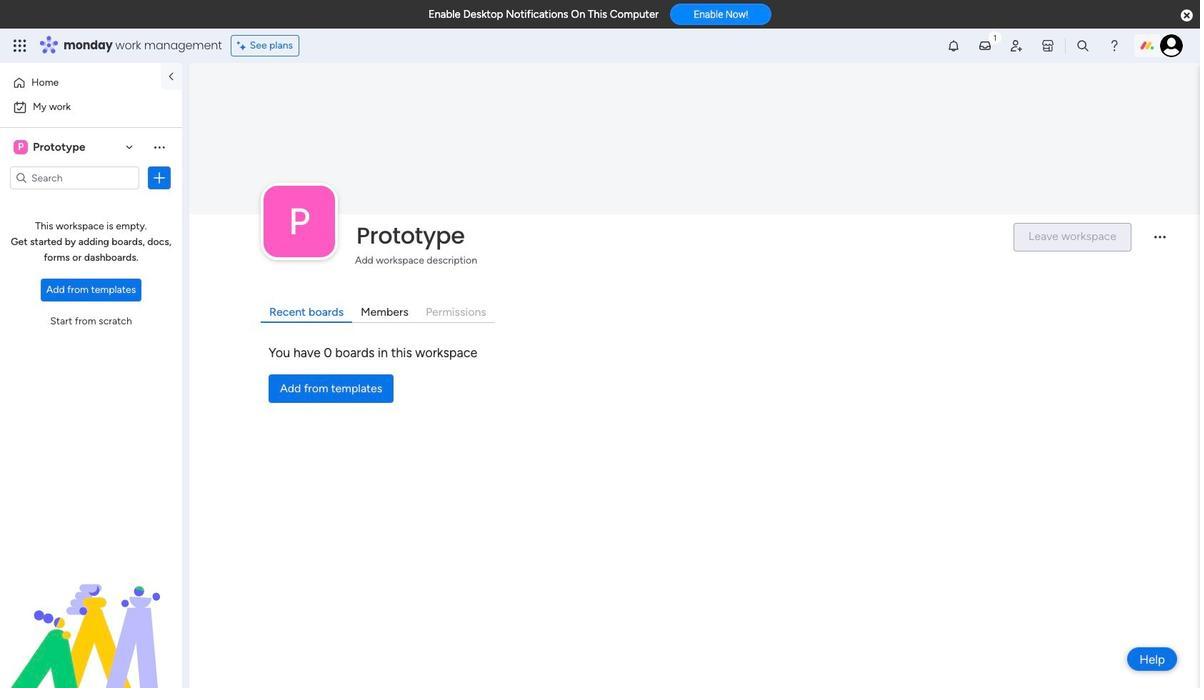 Task type: vqa. For each thing, say whether or not it's contained in the screenshot.
2nd OPTION from the bottom
yes



Task type: describe. For each thing, give the bounding box(es) containing it.
Search in workspace field
[[30, 170, 119, 186]]

dapulse close image
[[1181, 9, 1194, 23]]

lottie animation image
[[0, 544, 182, 688]]

kendall parks image
[[1161, 34, 1184, 57]]

invite members image
[[1010, 39, 1024, 53]]

workspace selection element
[[14, 139, 88, 156]]

lottie animation element
[[0, 544, 182, 688]]

1 image
[[989, 29, 1002, 45]]

workspace options image
[[152, 140, 167, 154]]

0 horizontal spatial workspace image
[[14, 139, 28, 155]]

select product image
[[13, 39, 27, 53]]

search everything image
[[1076, 39, 1091, 53]]

help image
[[1108, 39, 1122, 53]]



Task type: locate. For each thing, give the bounding box(es) containing it.
2 option from the top
[[9, 96, 174, 119]]

notifications image
[[947, 39, 961, 53]]

update feed image
[[978, 39, 993, 53]]

monday marketplace image
[[1041, 39, 1056, 53]]

1 option from the top
[[9, 71, 152, 94]]

None field
[[353, 221, 1002, 251]]

v2 ellipsis image
[[1155, 236, 1166, 248]]

1 vertical spatial workspace image
[[264, 186, 335, 257]]

1 vertical spatial option
[[9, 96, 174, 119]]

see plans image
[[237, 38, 250, 54]]

option
[[9, 71, 152, 94], [9, 96, 174, 119]]

1 horizontal spatial workspace image
[[264, 186, 335, 257]]

options image
[[152, 171, 167, 185]]

0 vertical spatial option
[[9, 71, 152, 94]]

workspace image
[[14, 139, 28, 155], [264, 186, 335, 257]]

0 vertical spatial workspace image
[[14, 139, 28, 155]]



